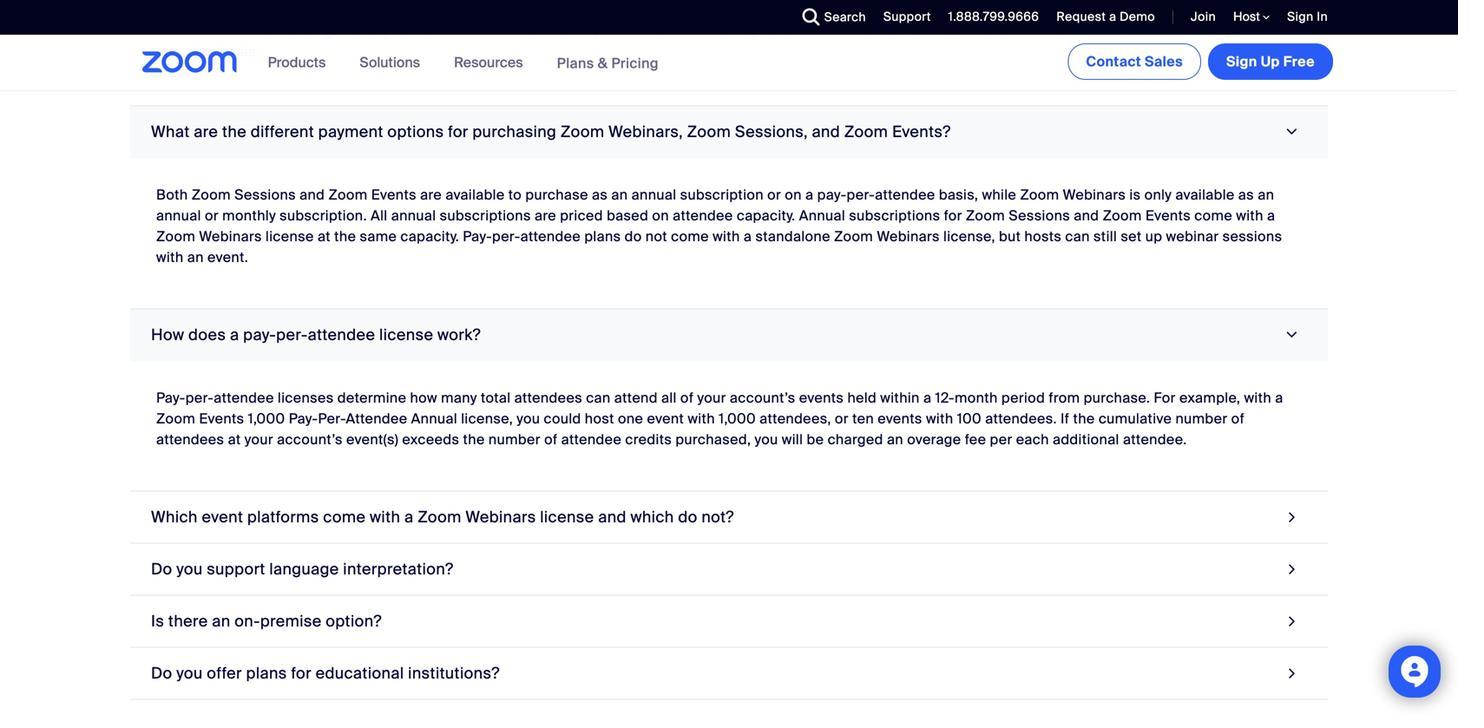 Task type: locate. For each thing, give the bounding box(es) containing it.
basis,
[[939, 186, 979, 204]]

are
[[194, 122, 218, 142], [420, 186, 442, 204], [535, 207, 557, 225]]

webinars inside 'which event platforms come with a zoom webinars license and which do not?' dropdown button
[[466, 507, 536, 527]]

license left work?
[[379, 325, 434, 345]]

come inside dropdown button
[[323, 507, 366, 527]]

plans & pricing
[[557, 54, 659, 72]]

you left will on the right bottom
[[755, 431, 778, 449]]

zoom
[[561, 122, 605, 142], [687, 122, 731, 142], [845, 122, 888, 142], [192, 186, 231, 204], [329, 186, 368, 204], [1020, 186, 1060, 204], [966, 207, 1005, 225], [1103, 207, 1142, 225], [156, 227, 195, 246], [834, 227, 874, 246], [156, 410, 195, 428], [418, 507, 462, 527]]

right image inside do you offer plans for educational institutions? dropdown button
[[1285, 662, 1301, 685]]

a left demo
[[1110, 9, 1117, 25]]

with inside dropdown button
[[370, 507, 401, 527]]

0 vertical spatial can
[[1066, 227, 1090, 246]]

an left overage
[[887, 431, 904, 449]]

subscriptions down basis,
[[849, 207, 941, 225]]

2 vertical spatial right image
[[1285, 610, 1301, 633]]

plans right 'offer'
[[246, 664, 287, 684]]

purchased,
[[676, 431, 751, 449]]

an up based
[[612, 186, 628, 204]]

banner
[[122, 35, 1337, 92]]

0 horizontal spatial sign
[[1227, 53, 1258, 71]]

0 vertical spatial license
[[266, 227, 314, 246]]

1 horizontal spatial available
[[1176, 186, 1235, 204]]

license, inside pay-per-attendee licenses determine how many total attendees can attend all of your account's events held within a 12-month period from purchase. for example, with a zoom events 1,000 pay-per-attendee annual license, you could host one event with 1,000 attendees, or ten events with 100 attendees. if the cumulative number of attendees at your account's event(s) exceeds the number of attendee credits purchased, you will be charged an overage fee per each additional attendee.
[[461, 410, 513, 428]]

license left which
[[540, 507, 594, 527]]

do you offer plans for educational institutions? button
[[130, 648, 1328, 700]]

attendees up which
[[156, 431, 224, 449]]

sign up free
[[1227, 53, 1315, 71]]

licenses
[[278, 389, 334, 407]]

an left event.
[[187, 248, 204, 266]]

are right what
[[194, 122, 218, 142]]

as up the 'priced'
[[592, 186, 608, 204]]

in
[[1317, 9, 1328, 25]]

zoom up subscription.
[[329, 186, 368, 204]]

0 vertical spatial events
[[371, 186, 417, 204]]

an
[[612, 186, 628, 204], [1258, 186, 1275, 204], [187, 248, 204, 266], [887, 431, 904, 449], [212, 612, 231, 632]]

1 vertical spatial pay-
[[156, 389, 186, 407]]

1 horizontal spatial license,
[[944, 227, 996, 246]]

is there an on-premise option?
[[151, 612, 382, 632]]

0 horizontal spatial for
[[291, 664, 312, 684]]

contact sales link
[[1068, 43, 1202, 80]]

1 horizontal spatial events
[[878, 410, 923, 428]]

can up host
[[586, 389, 611, 407]]

events up attendees, in the bottom of the page
[[799, 389, 844, 407]]

sign
[[1288, 9, 1314, 25], [1227, 53, 1258, 71]]

subscriptions down to
[[440, 207, 531, 225]]

annual down both at the top
[[156, 207, 201, 225]]

1.888.799.9666 button
[[936, 0, 1044, 35], [949, 9, 1040, 25]]

attendee inside dropdown button
[[308, 325, 375, 345]]

1 vertical spatial of
[[1232, 410, 1245, 428]]

with down 12-
[[926, 410, 954, 428]]

which event platforms come with a zoom webinars license and which do not? button
[[130, 492, 1328, 544]]

1 vertical spatial your
[[245, 431, 273, 449]]

sign left up
[[1227, 53, 1258, 71]]

0 horizontal spatial available
[[446, 186, 505, 204]]

1 horizontal spatial plans
[[585, 227, 621, 246]]

plans inside dropdown button
[[246, 664, 287, 684]]

right image for option?
[[1285, 610, 1301, 633]]

zoom inside pay-per-attendee licenses determine how many total attendees can attend all of your account's events held within a 12-month period from purchase. for example, with a zoom events 1,000 pay-per-attendee annual license, you could host one event with 1,000 attendees, or ten events with 100 attendees. if the cumulative number of attendees at your account's event(s) exceeds the number of attendee credits purchased, you will be charged an overage fee per each additional attendee.
[[156, 410, 195, 428]]

sign inside button
[[1227, 53, 1258, 71]]

sessions up monthly
[[235, 186, 296, 204]]

0 horizontal spatial license,
[[461, 410, 513, 428]]

0 horizontal spatial capacity.
[[401, 227, 459, 246]]

fee
[[965, 431, 987, 449]]

the inside dropdown button
[[222, 122, 247, 142]]

license down subscription.
[[266, 227, 314, 246]]

with right example,
[[1245, 389, 1272, 407]]

events up 'all'
[[371, 186, 417, 204]]

capacity. up standalone
[[737, 207, 796, 225]]

hosts
[[1025, 227, 1062, 246]]

available up the webinar
[[1176, 186, 1235, 204]]

at inside both zoom sessions and zoom events are available to purchase as an annual subscription or on a pay-per-attendee basis, while zoom webinars is only available as an annual or monthly subscription. all annual subscriptions are priced based on attendee capacity. annual subscriptions for zoom sessions and zoom events come with a zoom webinars license at the same capacity. pay-per-attendee plans do not come with a standalone zoom webinars license, but hosts can still set up webinar sessions with an event.
[[318, 227, 331, 246]]

1 vertical spatial events
[[1146, 207, 1191, 225]]

annual up based
[[632, 186, 677, 204]]

0 horizontal spatial can
[[586, 389, 611, 407]]

are down options
[[420, 186, 442, 204]]

subscription.
[[280, 207, 367, 225]]

offer
[[207, 664, 242, 684]]

license, inside both zoom sessions and zoom events are available to purchase as an annual subscription or on a pay-per-attendee basis, while zoom webinars is only available as an annual or monthly subscription. all annual subscriptions are priced based on attendee capacity. annual subscriptions for zoom sessions and zoom events come with a zoom webinars license at the same capacity. pay-per-attendee plans do not come with a standalone zoom webinars license, but hosts can still set up webinar sessions with an event.
[[944, 227, 996, 246]]

come up the webinar
[[1195, 207, 1233, 225]]

what
[[151, 122, 190, 142]]

1 horizontal spatial 1,000
[[719, 410, 756, 428]]

1 vertical spatial right image
[[1285, 558, 1301, 581]]

or up standalone
[[768, 186, 781, 204]]

2 vertical spatial events
[[199, 410, 244, 428]]

1 vertical spatial or
[[205, 207, 219, 225]]

0 vertical spatial are
[[194, 122, 218, 142]]

license, left the but
[[944, 227, 996, 246]]

right image inside is there an on-premise option? dropdown button
[[1285, 610, 1301, 633]]

pay- right does
[[243, 325, 276, 345]]

1 vertical spatial come
[[671, 227, 709, 246]]

0 horizontal spatial event
[[202, 507, 243, 527]]

1 horizontal spatial annual
[[391, 207, 436, 225]]

0 vertical spatial at
[[318, 227, 331, 246]]

educational
[[316, 664, 404, 684]]

request a demo link
[[1044, 0, 1160, 35], [1057, 9, 1156, 25]]

sign left in
[[1288, 9, 1314, 25]]

attendee down host
[[561, 431, 622, 449]]

how does a pay-per-attendee license work?
[[151, 325, 481, 345]]

your
[[698, 389, 726, 407], [245, 431, 273, 449]]

0 horizontal spatial come
[[323, 507, 366, 527]]

a up 'interpretation?' at left bottom
[[405, 507, 414, 527]]

support link
[[871, 0, 936, 35], [884, 9, 931, 25]]

sessions up hosts
[[1009, 207, 1071, 225]]

payment
[[318, 122, 384, 142]]

0 horizontal spatial at
[[228, 431, 241, 449]]

on up standalone
[[785, 186, 802, 204]]

1 do from the top
[[151, 559, 172, 579]]

1 horizontal spatial account's
[[730, 389, 796, 407]]

0 horizontal spatial plans
[[246, 664, 287, 684]]

do down based
[[625, 227, 642, 246]]

1,000 down licenses
[[248, 410, 285, 428]]

come
[[1195, 207, 1233, 225], [671, 227, 709, 246], [323, 507, 366, 527]]

1 vertical spatial sign
[[1227, 53, 1258, 71]]

1 horizontal spatial attendees
[[515, 389, 583, 407]]

zoom up set
[[1103, 207, 1142, 225]]

0 vertical spatial event
[[647, 410, 684, 428]]

are inside dropdown button
[[194, 122, 218, 142]]

is
[[1130, 186, 1141, 204]]

an left on-
[[212, 612, 231, 632]]

exceeds
[[402, 431, 460, 449]]

for down basis,
[[944, 207, 963, 225]]

option?
[[326, 612, 382, 632]]

2 vertical spatial for
[[291, 664, 312, 684]]

month
[[955, 389, 998, 407]]

per- inside dropdown button
[[276, 325, 308, 345]]

right image inside 'which event platforms come with a zoom webinars license and which do not?' dropdown button
[[1285, 506, 1301, 529]]

1 horizontal spatial can
[[1066, 227, 1090, 246]]

annual up standalone
[[799, 207, 846, 225]]

meetings navigation
[[1065, 35, 1337, 83]]

right image inside how does a pay-per-attendee license work? dropdown button
[[1281, 327, 1304, 343]]

zoom logo image
[[142, 51, 238, 73]]

zoom right standalone
[[834, 227, 874, 246]]

events down only
[[1146, 207, 1191, 225]]

2 do from the top
[[151, 664, 172, 684]]

annual
[[632, 186, 677, 204], [156, 207, 201, 225], [391, 207, 436, 225]]

search
[[824, 9, 866, 25]]

0 vertical spatial on
[[785, 186, 802, 204]]

zoom right both at the top
[[192, 186, 231, 204]]

as up sessions
[[1239, 186, 1255, 204]]

or left ten
[[835, 410, 849, 428]]

2 subscriptions from the left
[[849, 207, 941, 225]]

2 horizontal spatial of
[[1232, 410, 1245, 428]]

1 vertical spatial do
[[678, 507, 698, 527]]

one
[[618, 410, 644, 428]]

license, down total
[[461, 410, 513, 428]]

event right which
[[202, 507, 243, 527]]

for right options
[[448, 122, 469, 142]]

0 vertical spatial plans
[[585, 227, 621, 246]]

and
[[812, 122, 840, 142], [300, 186, 325, 204], [1074, 207, 1100, 225], [598, 507, 627, 527]]

0 vertical spatial annual
[[799, 207, 846, 225]]

same
[[360, 227, 397, 246]]

for down premise
[[291, 664, 312, 684]]

account's up attendees, in the bottom of the page
[[730, 389, 796, 407]]

and up the still
[[1074, 207, 1100, 225]]

zoom down both at the top
[[156, 227, 195, 246]]

right image
[[1281, 327, 1304, 343], [1285, 558, 1301, 581], [1285, 610, 1301, 633]]

1 vertical spatial sessions
[[1009, 207, 1071, 225]]

come right platforms
[[323, 507, 366, 527]]

events down within
[[878, 410, 923, 428]]

of down example,
[[1232, 410, 1245, 428]]

of right all
[[681, 389, 694, 407]]

number down example,
[[1176, 410, 1228, 428]]

attendees
[[515, 389, 583, 407], [156, 431, 224, 449]]

0 horizontal spatial events
[[799, 389, 844, 407]]

annual right 'all'
[[391, 207, 436, 225]]

will
[[782, 431, 803, 449]]

an inside pay-per-attendee licenses determine how many total attendees can attend all of your account's events held within a 12-month period from purchase. for example, with a zoom events 1,000 pay-per-attendee annual license, you could host one event with 1,000 attendees, or ten events with 100 attendees. if the cumulative number of attendees at your account's event(s) exceeds the number of attendee credits purchased, you will be charged an overage fee per each additional attendee.
[[887, 431, 904, 449]]

1,000 up purchased,
[[719, 410, 756, 428]]

0 horizontal spatial pay-
[[156, 389, 186, 407]]

product information navigation
[[255, 35, 672, 92]]

options
[[388, 122, 444, 142]]

right image inside what are the different payment options for purchasing zoom webinars, zoom sessions, and zoom events? dropdown button
[[1281, 124, 1304, 140]]

of down could
[[544, 431, 558, 449]]

number
[[1176, 410, 1228, 428], [489, 431, 541, 449]]

1 horizontal spatial or
[[768, 186, 781, 204]]

0 vertical spatial for
[[448, 122, 469, 142]]

license
[[266, 227, 314, 246], [379, 325, 434, 345], [540, 507, 594, 527]]

0 vertical spatial attendees
[[515, 389, 583, 407]]

sign for sign in
[[1288, 9, 1314, 25]]

0 horizontal spatial 1,000
[[248, 410, 285, 428]]

only
[[1145, 186, 1172, 204]]

0 vertical spatial license,
[[944, 227, 996, 246]]

0 horizontal spatial license
[[266, 227, 314, 246]]

annual inside both zoom sessions and zoom events are available to purchase as an annual subscription or on a pay-per-attendee basis, while zoom webinars is only available as an annual or monthly subscription. all annual subscriptions are priced based on attendee capacity. annual subscriptions for zoom sessions and zoom events come with a zoom webinars license at the same capacity. pay-per-attendee plans do not come with a standalone zoom webinars license, but hosts can still set up webinar sessions with an event.
[[799, 207, 846, 225]]

while
[[982, 186, 1017, 204]]

1 vertical spatial can
[[586, 389, 611, 407]]

per-
[[847, 186, 875, 204], [492, 227, 521, 246], [276, 325, 308, 345], [186, 389, 214, 407]]

plans & pricing link
[[557, 54, 659, 72], [557, 54, 659, 72]]

do down is at the bottom left
[[151, 664, 172, 684]]

your up platforms
[[245, 431, 273, 449]]

webinars
[[1063, 186, 1126, 204], [199, 227, 262, 246], [877, 227, 940, 246], [466, 507, 536, 527]]

0 vertical spatial sign
[[1288, 9, 1314, 25]]

2 horizontal spatial come
[[1195, 207, 1233, 225]]

2 horizontal spatial license
[[540, 507, 594, 527]]

1 vertical spatial events
[[878, 410, 923, 428]]

attendee up determine
[[308, 325, 375, 345]]

there
[[168, 612, 208, 632]]

attendee
[[875, 186, 936, 204], [673, 207, 733, 225], [521, 227, 581, 246], [308, 325, 375, 345], [214, 389, 274, 407], [561, 431, 622, 449]]

charged
[[828, 431, 884, 449]]

attendees up could
[[515, 389, 583, 407]]

1,000
[[248, 410, 285, 428], [719, 410, 756, 428]]

2 horizontal spatial or
[[835, 410, 849, 428]]

plans
[[585, 227, 621, 246], [246, 664, 287, 684]]

event inside dropdown button
[[202, 507, 243, 527]]

the left "different"
[[222, 122, 247, 142]]

you
[[517, 410, 540, 428], [755, 431, 778, 449], [176, 559, 203, 579], [176, 664, 203, 684]]

0 horizontal spatial attendees
[[156, 431, 224, 449]]

do
[[151, 559, 172, 579], [151, 664, 172, 684]]

annual
[[799, 207, 846, 225], [411, 410, 458, 428]]

which
[[151, 507, 198, 527]]

1 horizontal spatial come
[[671, 227, 709, 246]]

with up sessions
[[1237, 207, 1264, 225]]

1 vertical spatial attendees
[[156, 431, 224, 449]]

1 horizontal spatial for
[[448, 122, 469, 142]]

0 horizontal spatial subscriptions
[[440, 207, 531, 225]]

the down subscription.
[[334, 227, 356, 246]]

event inside pay-per-attendee licenses determine how many total attendees can attend all of your account's events held within a 12-month period from purchase. for example, with a zoom events 1,000 pay-per-attendee annual license, you could host one event with 1,000 attendees, or ten events with 100 attendees. if the cumulative number of attendees at your account's event(s) exceeds the number of attendee credits purchased, you will be charged an overage fee per each additional attendee.
[[647, 410, 684, 428]]

are down purchase
[[535, 207, 557, 225]]

2 horizontal spatial for
[[944, 207, 963, 225]]

2 vertical spatial pay-
[[289, 410, 318, 428]]

1 horizontal spatial annual
[[799, 207, 846, 225]]

or left monthly
[[205, 207, 219, 225]]

2 vertical spatial come
[[323, 507, 366, 527]]

the
[[222, 122, 247, 142], [334, 227, 356, 246], [1073, 410, 1095, 428], [463, 431, 485, 449]]

1 vertical spatial number
[[489, 431, 541, 449]]

attend
[[615, 389, 658, 407]]

at inside pay-per-attendee licenses determine how many total attendees can attend all of your account's events held within a 12-month period from purchase. for example, with a zoom events 1,000 pay-per-attendee annual license, you could host one event with 1,000 attendees, or ten events with 100 attendees. if the cumulative number of attendees at your account's event(s) exceeds the number of attendee credits purchased, you will be charged an overage fee per each additional attendee.
[[228, 431, 241, 449]]

1 horizontal spatial as
[[1239, 186, 1255, 204]]

sessions,
[[735, 122, 808, 142]]

at for pay-
[[228, 431, 241, 449]]

1 vertical spatial capacity.
[[401, 227, 459, 246]]

0 vertical spatial your
[[698, 389, 726, 407]]

or inside pay-per-attendee licenses determine how many total attendees can attend all of your account's events held within a 12-month period from purchase. for example, with a zoom events 1,000 pay-per-attendee annual license, you could host one event with 1,000 attendees, or ten events with 100 attendees. if the cumulative number of attendees at your account's event(s) exceeds the number of attendee credits purchased, you will be charged an overage fee per each additional attendee.
[[835, 410, 849, 428]]

webinar
[[1166, 227, 1219, 246]]

you left could
[[517, 410, 540, 428]]

your up purchased,
[[698, 389, 726, 407]]

1 horizontal spatial sign
[[1288, 9, 1314, 25]]

annual up the exceeds at the bottom left of the page
[[411, 410, 458, 428]]

1 1,000 from the left
[[248, 410, 285, 428]]

for
[[448, 122, 469, 142], [944, 207, 963, 225], [291, 664, 312, 684]]

0 horizontal spatial annual
[[411, 410, 458, 428]]

zoom left sessions,
[[687, 122, 731, 142]]

1 vertical spatial plans
[[246, 664, 287, 684]]

sign for sign up free
[[1227, 53, 1258, 71]]

1 vertical spatial pay-
[[243, 325, 276, 345]]

of
[[681, 389, 694, 407], [1232, 410, 1245, 428], [544, 431, 558, 449]]

0 horizontal spatial events
[[199, 410, 244, 428]]

does
[[188, 325, 226, 345]]

0 vertical spatial do
[[151, 559, 172, 579]]

1 vertical spatial on
[[652, 207, 669, 225]]

right image inside do you support language interpretation? dropdown button
[[1285, 558, 1301, 581]]

2 horizontal spatial pay-
[[463, 227, 492, 246]]

0 vertical spatial do
[[625, 227, 642, 246]]

1 vertical spatial annual
[[411, 410, 458, 428]]

as
[[592, 186, 608, 204], [1239, 186, 1255, 204]]

available
[[446, 186, 505, 204], [1176, 186, 1235, 204]]

still
[[1094, 227, 1118, 246]]

an inside dropdown button
[[212, 612, 231, 632]]

pay- inside both zoom sessions and zoom events are available to purchase as an annual subscription or on a pay-per-attendee basis, while zoom webinars is only available as an annual or monthly subscription. all annual subscriptions are priced based on attendee capacity. annual subscriptions for zoom sessions and zoom events come with a zoom webinars license at the same capacity. pay-per-attendee plans do not come with a standalone zoom webinars license, but hosts can still set up webinar sessions with an event.
[[818, 186, 847, 204]]

come right not
[[671, 227, 709, 246]]

1 vertical spatial for
[[944, 207, 963, 225]]

do left not?
[[678, 507, 698, 527]]

purchasing
[[473, 122, 557, 142]]

solutions
[[360, 53, 420, 72]]

1 vertical spatial account's
[[277, 431, 343, 449]]

products
[[268, 53, 326, 72]]

a left 12-
[[924, 389, 932, 407]]

to
[[509, 186, 522, 204]]

zoom down how
[[156, 410, 195, 428]]

do inside dropdown button
[[678, 507, 698, 527]]

2 horizontal spatial are
[[535, 207, 557, 225]]

1 vertical spatial are
[[420, 186, 442, 204]]

2 available from the left
[[1176, 186, 1235, 204]]

plans down the 'priced'
[[585, 227, 621, 246]]

1 horizontal spatial pay-
[[818, 186, 847, 204]]

license inside both zoom sessions and zoom events are available to purchase as an annual subscription or on a pay-per-attendee basis, while zoom webinars is only available as an annual or monthly subscription. all annual subscriptions are priced based on attendee capacity. annual subscriptions for zoom sessions and zoom events come with a zoom webinars license at the same capacity. pay-per-attendee plans do not come with a standalone zoom webinars license, but hosts can still set up webinar sessions with an event.
[[266, 227, 314, 246]]

1 horizontal spatial on
[[785, 186, 802, 204]]

0 horizontal spatial do
[[625, 227, 642, 246]]

2 vertical spatial are
[[535, 207, 557, 225]]

with up 'interpretation?' at left bottom
[[370, 507, 401, 527]]

a up standalone
[[806, 186, 814, 204]]

right image
[[1281, 124, 1304, 140], [1285, 506, 1301, 529], [1285, 662, 1301, 685]]

on
[[785, 186, 802, 204], [652, 207, 669, 225]]

1 horizontal spatial of
[[681, 389, 694, 407]]

1 vertical spatial event
[[202, 507, 243, 527]]

could
[[544, 410, 581, 428]]

0 horizontal spatial sessions
[[235, 186, 296, 204]]

resources button
[[454, 35, 531, 90]]

1 vertical spatial at
[[228, 431, 241, 449]]



Task type: vqa. For each thing, say whether or not it's contained in the screenshot.
WITHIN
yes



Task type: describe. For each thing, give the bounding box(es) containing it.
determine
[[338, 389, 407, 407]]

what are the different payment options for purchasing zoom webinars, zoom sessions, and zoom events?
[[151, 122, 951, 142]]

zoom right while
[[1020, 186, 1060, 204]]

can inside both zoom sessions and zoom events are available to purchase as an annual subscription or on a pay-per-attendee basis, while zoom webinars is only available as an annual or monthly subscription. all annual subscriptions are priced based on attendee capacity. annual subscriptions for zoom sessions and zoom events come with a zoom webinars license at the same capacity. pay-per-attendee plans do not come with a standalone zoom webinars license, but hosts can still set up webinar sessions with an event.
[[1066, 227, 1090, 246]]

the right the exceeds at the bottom left of the page
[[463, 431, 485, 449]]

can inside pay-per-attendee licenses determine how many total attendees can attend all of your account's events held within a 12-month period from purchase. for example, with a zoom events 1,000 pay-per-attendee annual license, you could host one event with 1,000 attendees, or ten events with 100 attendees. if the cumulative number of attendees at your account's event(s) exceeds the number of attendee credits purchased, you will be charged an overage fee per each additional attendee.
[[586, 389, 611, 407]]

with left event.
[[156, 248, 184, 266]]

contact
[[1087, 53, 1142, 71]]

1 horizontal spatial are
[[420, 186, 442, 204]]

events inside pay-per-attendee licenses determine how many total attendees can attend all of your account's events held within a 12-month period from purchase. for example, with a zoom events 1,000 pay-per-attendee annual license, you could host one event with 1,000 attendees, or ten events with 100 attendees. if the cumulative number of attendees at your account's event(s) exceeds the number of attendee credits purchased, you will be charged an overage fee per each additional attendee.
[[199, 410, 244, 428]]

for inside both zoom sessions and zoom events are available to purchase as an annual subscription or on a pay-per-attendee basis, while zoom webinars is only available as an annual or monthly subscription. all annual subscriptions are priced based on attendee capacity. annual subscriptions for zoom sessions and zoom events come with a zoom webinars license at the same capacity. pay-per-attendee plans do not come with a standalone zoom webinars license, but hosts can still set up webinar sessions with an event.
[[944, 207, 963, 225]]

premise
[[260, 612, 322, 632]]

free
[[1284, 53, 1315, 71]]

a up sessions
[[1268, 207, 1276, 225]]

demo
[[1120, 9, 1156, 25]]

period
[[1002, 389, 1046, 407]]

with up purchased,
[[688, 410, 715, 428]]

2 vertical spatial of
[[544, 431, 558, 449]]

2 1,000 from the left
[[719, 410, 756, 428]]

2 vertical spatial license
[[540, 507, 594, 527]]

right image for not?
[[1285, 506, 1301, 529]]

sign up free button
[[1209, 43, 1334, 80]]

and right sessions,
[[812, 122, 840, 142]]

banner containing contact sales
[[122, 35, 1337, 92]]

0 vertical spatial come
[[1195, 207, 1233, 225]]

support
[[884, 9, 931, 25]]

credits
[[625, 431, 672, 449]]

language
[[269, 559, 339, 579]]

example,
[[1180, 389, 1241, 407]]

host
[[585, 410, 615, 428]]

1 horizontal spatial number
[[1176, 410, 1228, 428]]

attendee left licenses
[[214, 389, 274, 407]]

do for do you support language interpretation?
[[151, 559, 172, 579]]

1 available from the left
[[446, 186, 505, 204]]

host
[[1234, 9, 1263, 25]]

do you support language interpretation? button
[[130, 544, 1328, 596]]

sessions
[[1223, 227, 1283, 246]]

contact sales
[[1087, 53, 1183, 71]]

is
[[151, 612, 164, 632]]

on-
[[235, 612, 260, 632]]

pricing
[[612, 54, 659, 72]]

right image for attendee
[[1281, 327, 1304, 343]]

attendee down the subscription
[[673, 207, 733, 225]]

and left which
[[598, 507, 627, 527]]

overage
[[907, 431, 962, 449]]

and up subscription.
[[300, 186, 325, 204]]

join link left host
[[1178, 0, 1221, 35]]

attendees.
[[986, 410, 1057, 428]]

both zoom sessions and zoom events are available to purchase as an annual subscription or on a pay-per-attendee basis, while zoom webinars is only available as an annual or monthly subscription. all annual subscriptions are priced based on attendee capacity. annual subscriptions for zoom sessions and zoom events come with a zoom webinars license at the same capacity. pay-per-attendee plans do not come with a standalone zoom webinars license, but hosts can still set up webinar sessions with an event.
[[156, 186, 1283, 266]]

support
[[207, 559, 265, 579]]

purchase.
[[1084, 389, 1151, 407]]

attendee down the 'priced'
[[521, 227, 581, 246]]

&
[[598, 54, 608, 72]]

at for different
[[318, 227, 331, 246]]

1.888.799.9666
[[949, 9, 1040, 25]]

all
[[662, 389, 677, 407]]

not?
[[702, 507, 734, 527]]

with down the subscription
[[713, 227, 740, 246]]

institutions?
[[408, 664, 500, 684]]

pay- inside dropdown button
[[243, 325, 276, 345]]

search button
[[790, 0, 871, 35]]

do you offer plans for educational institutions?
[[151, 664, 500, 684]]

all
[[371, 207, 388, 225]]

per
[[990, 431, 1013, 449]]

set
[[1121, 227, 1142, 246]]

but
[[999, 227, 1021, 246]]

a right example,
[[1276, 389, 1284, 407]]

if
[[1061, 410, 1070, 428]]

pay-per-attendee licenses determine how many total attendees can attend all of your account's events held within a 12-month period from purchase. for example, with a zoom events 1,000 pay-per-attendee annual license, you could host one event with 1,000 attendees, or ten events with 100 attendees. if the cumulative number of attendees at your account's event(s) exceeds the number of attendee credits purchased, you will be charged an overage fee per each additional attendee.
[[156, 389, 1284, 449]]

1 as from the left
[[592, 186, 608, 204]]

the right if
[[1073, 410, 1095, 428]]

0 horizontal spatial annual
[[156, 207, 201, 225]]

right image for and
[[1281, 124, 1304, 140]]

what are the different payment options for purchasing zoom webinars, zoom sessions, and zoom events? button
[[130, 106, 1328, 158]]

2 horizontal spatial events
[[1146, 207, 1191, 225]]

which
[[631, 507, 674, 527]]

per-
[[318, 410, 346, 428]]

pay- inside both zoom sessions and zoom events are available to purchase as an annual subscription or on a pay-per-attendee basis, while zoom webinars is only available as an annual or monthly subscription. all annual subscriptions are priced based on attendee capacity. annual subscriptions for zoom sessions and zoom events come with a zoom webinars license at the same capacity. pay-per-attendee plans do not come with a standalone zoom webinars license, but hosts can still set up webinar sessions with an event.
[[463, 227, 492, 246]]

attendee.
[[1123, 431, 1187, 449]]

a right does
[[230, 325, 239, 345]]

is there an on-premise option? button
[[130, 596, 1328, 648]]

purchase
[[526, 186, 588, 204]]

ten
[[853, 410, 874, 428]]

zoom left 'webinars,'
[[561, 122, 605, 142]]

standalone
[[756, 227, 831, 246]]

1 horizontal spatial capacity.
[[737, 207, 796, 225]]

1 subscriptions from the left
[[440, 207, 531, 225]]

attendees,
[[760, 410, 832, 428]]

products button
[[268, 35, 334, 90]]

2 horizontal spatial annual
[[632, 186, 677, 204]]

events?
[[892, 122, 951, 142]]

solutions button
[[360, 35, 428, 90]]

how
[[410, 389, 437, 407]]

based
[[607, 207, 649, 225]]

do for do you offer plans for educational institutions?
[[151, 664, 172, 684]]

do inside both zoom sessions and zoom events are available to purchase as an annual subscription or on a pay-per-attendee basis, while zoom webinars is only available as an annual or monthly subscription. all annual subscriptions are priced based on attendee capacity. annual subscriptions for zoom sessions and zoom events come with a zoom webinars license at the same capacity. pay-per-attendee plans do not come with a standalone zoom webinars license, but hosts can still set up webinar sessions with an event.
[[625, 227, 642, 246]]

a left standalone
[[744, 227, 752, 246]]

monthly
[[222, 207, 276, 225]]

0 vertical spatial events
[[799, 389, 844, 407]]

zoom down while
[[966, 207, 1005, 225]]

0 vertical spatial account's
[[730, 389, 796, 407]]

different
[[251, 122, 314, 142]]

work?
[[438, 325, 481, 345]]

1 horizontal spatial your
[[698, 389, 726, 407]]

annual inside pay-per-attendee licenses determine how many total attendees can attend all of your account's events held within a 12-month period from purchase. for example, with a zoom events 1,000 pay-per-attendee annual license, you could host one event with 1,000 attendees, or ten events with 100 attendees. if the cumulative number of attendees at your account's event(s) exceeds the number of attendee credits purchased, you will be charged an overage fee per each additional attendee.
[[411, 410, 458, 428]]

join
[[1191, 9, 1216, 25]]

you left the support
[[176, 559, 203, 579]]

how
[[151, 325, 184, 345]]

plans inside both zoom sessions and zoom events are available to purchase as an annual subscription or on a pay-per-attendee basis, while zoom webinars is only available as an annual or monthly subscription. all annual subscriptions are priced based on attendee capacity. annual subscriptions for zoom sessions and zoom events come with a zoom webinars license at the same capacity. pay-per-attendee plans do not come with a standalone zoom webinars license, but hosts can still set up webinar sessions with an event.
[[585, 227, 621, 246]]

priced
[[560, 207, 603, 225]]

resources
[[454, 53, 523, 72]]

0 vertical spatial of
[[681, 389, 694, 407]]

zoom left the events?
[[845, 122, 888, 142]]

2 as from the left
[[1239, 186, 1255, 204]]

join link up meetings navigation
[[1191, 9, 1216, 25]]

request
[[1057, 9, 1106, 25]]

held
[[848, 389, 877, 407]]

interpretation?
[[343, 559, 454, 579]]

each
[[1016, 431, 1049, 449]]

an up sessions
[[1258, 186, 1275, 204]]

1 horizontal spatial license
[[379, 325, 434, 345]]

per- inside pay-per-attendee licenses determine how many total attendees can attend all of your account's events held within a 12-month period from purchase. for example, with a zoom events 1,000 pay-per-attendee annual license, you could host one event with 1,000 attendees, or ten events with 100 attendees. if the cumulative number of attendees at your account's event(s) exceeds the number of attendee credits purchased, you will be charged an overage fee per each additional attendee.
[[186, 389, 214, 407]]

within
[[881, 389, 920, 407]]

many
[[441, 389, 477, 407]]

1 horizontal spatial pay-
[[289, 410, 318, 428]]

which event platforms come with a zoom webinars license and which do not?
[[151, 507, 734, 527]]

the inside both zoom sessions and zoom events are available to purchase as an annual subscription or on a pay-per-attendee basis, while zoom webinars is only available as an annual or monthly subscription. all annual subscriptions are priced based on attendee capacity. annual subscriptions for zoom sessions and zoom events come with a zoom webinars license at the same capacity. pay-per-attendee plans do not come with a standalone zoom webinars license, but hosts can still set up webinar sessions with an event.
[[334, 227, 356, 246]]

platforms
[[247, 507, 319, 527]]

do you support language interpretation?
[[151, 559, 454, 579]]

for
[[1154, 389, 1176, 407]]

both
[[156, 186, 188, 204]]

sales
[[1145, 53, 1183, 71]]

12-
[[936, 389, 955, 407]]

attendee left basis,
[[875, 186, 936, 204]]

0 horizontal spatial number
[[489, 431, 541, 449]]

zoom inside 'which event platforms come with a zoom webinars license and which do not?' dropdown button
[[418, 507, 462, 527]]

how does a pay-per-attendee license work? button
[[130, 309, 1328, 362]]

not
[[646, 227, 668, 246]]

host button
[[1234, 9, 1270, 25]]

0 horizontal spatial or
[[205, 207, 219, 225]]

up
[[1261, 53, 1280, 71]]

you left 'offer'
[[176, 664, 203, 684]]



